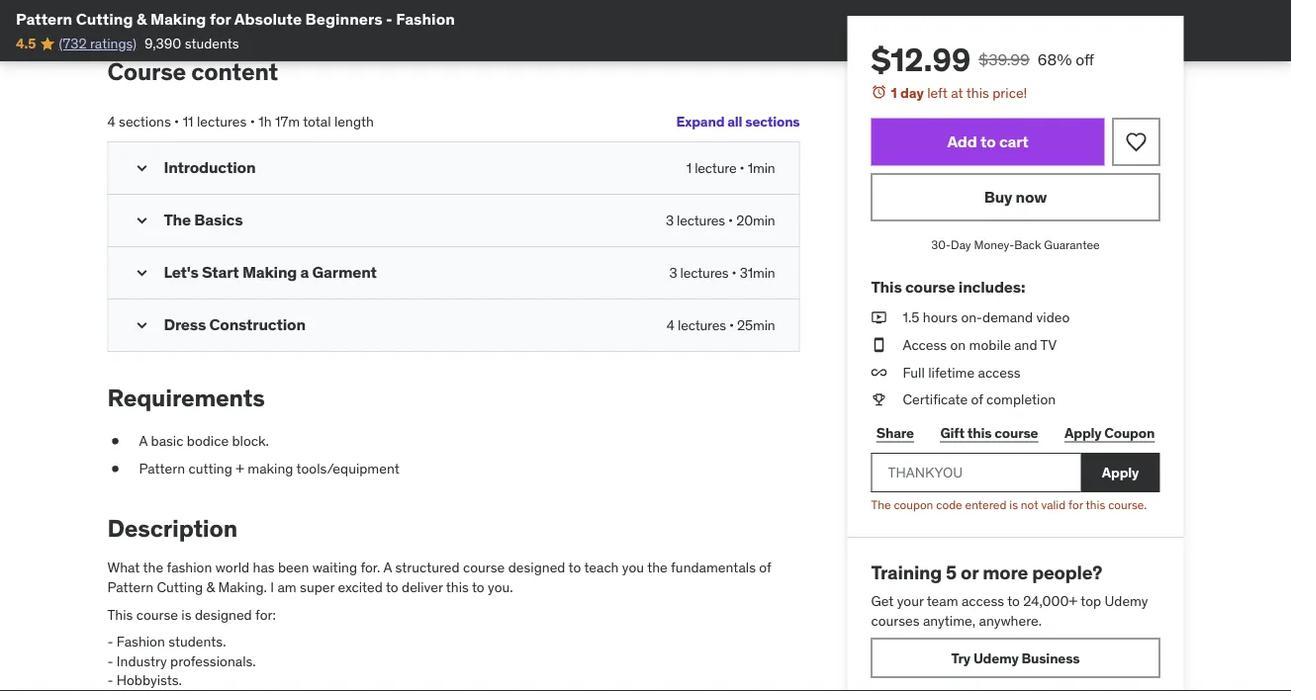 Task type: vqa. For each thing, say whether or not it's contained in the screenshot.


Task type: describe. For each thing, give the bounding box(es) containing it.
pattern cutting + making tools/equipment
[[139, 460, 399, 478]]

you.
[[488, 579, 513, 596]]

i
[[270, 579, 274, 596]]

- left hobbyists.
[[107, 672, 113, 690]]

add to cart button
[[871, 118, 1105, 166]]

training
[[871, 561, 942, 584]]

(732 ratings)
[[59, 35, 137, 52]]

let's start making a garment
[[164, 262, 377, 282]]

course up students.
[[136, 606, 178, 624]]

0 vertical spatial access
[[978, 363, 1021, 381]]

anytime,
[[923, 612, 976, 630]]

• for dress construction
[[729, 316, 734, 334]]

of inside what the fashion world has been waiting for. a structured course designed to teach you the fundamentals of pattern cutting & making. i am super excited to deliver this to you. this course is designed for: - fashion students. - industry professionals. - hobbyists.
[[759, 559, 771, 577]]

buy now button
[[871, 174, 1160, 221]]

the for the basics
[[164, 210, 191, 230]]

25min
[[737, 316, 775, 334]]

small image for introduction
[[132, 158, 152, 178]]

1 lecture • 1min
[[686, 159, 775, 177]]

has
[[253, 559, 275, 577]]

expand all sections button
[[676, 102, 800, 141]]

4 lectures • 25min
[[667, 316, 775, 334]]

guarantee
[[1044, 238, 1100, 253]]

completion
[[986, 391, 1056, 408]]

try
[[951, 649, 971, 667]]

small image for dress
[[132, 316, 152, 335]]

pattern cutting & making for absolute beginners - fashion
[[16, 8, 455, 29]]

+
[[236, 460, 244, 478]]

fundamentals
[[671, 559, 756, 577]]

1 the from the left
[[143, 559, 163, 577]]

$39.99
[[979, 49, 1030, 69]]

you
[[622, 559, 644, 577]]

1 horizontal spatial fashion
[[396, 8, 455, 29]]

0 vertical spatial cutting
[[76, 8, 133, 29]]

garment
[[312, 262, 377, 282]]

• left the 1h 17m
[[250, 112, 255, 130]]

1 day left at this price!
[[891, 84, 1027, 101]]

THANKYOU text field
[[871, 453, 1081, 493]]

start
[[202, 262, 239, 282]]

• for let's start making a garment
[[732, 264, 737, 281]]

course up you.
[[463, 559, 505, 577]]

udemy inside training 5 or more people? get your team access to 24,000+ top udemy courses anytime, anywhere.
[[1105, 593, 1148, 610]]

get
[[871, 593, 894, 610]]

(732
[[59, 35, 87, 52]]

pattern for pattern cutting + making tools/equipment
[[139, 460, 185, 478]]

gift this course
[[940, 424, 1038, 442]]

industry
[[117, 653, 167, 670]]

anywhere.
[[979, 612, 1042, 630]]

a inside what the fashion world has been waiting for. a structured course designed to teach you the fundamentals of pattern cutting & making. i am super excited to deliver this to you. this course is designed for: - fashion students. - industry professionals. - hobbyists.
[[383, 559, 392, 577]]

gift this course link
[[935, 414, 1043, 453]]

course content
[[107, 57, 278, 86]]

access inside training 5 or more people? get your team access to 24,000+ top udemy courses anytime, anywhere.
[[962, 593, 1004, 610]]

lectures for the basics
[[677, 211, 725, 229]]

11
[[183, 112, 194, 130]]

xsmall image for certificate
[[871, 390, 887, 410]]

course
[[107, 57, 186, 86]]

share button
[[871, 414, 919, 453]]

1 horizontal spatial this
[[871, 276, 902, 297]]

• for introduction
[[740, 159, 745, 177]]

on-
[[961, 309, 982, 327]]

3 lectures • 20min
[[666, 211, 775, 229]]

$12.99 $39.99 68% off
[[871, 40, 1094, 79]]

teach
[[584, 559, 619, 577]]

course down completion at the right
[[995, 424, 1038, 442]]

mobile
[[969, 336, 1011, 354]]

pattern inside what the fashion world has been waiting for. a structured course designed to teach you the fundamentals of pattern cutting & making. i am super excited to deliver this to you. this course is designed for: - fashion students. - industry professionals. - hobbyists.
[[107, 579, 153, 596]]

to inside training 5 or more people? get your team access to 24,000+ top udemy courses anytime, anywhere.
[[1007, 593, 1020, 610]]

2 the from the left
[[647, 559, 668, 577]]

day
[[951, 238, 971, 253]]

bodice
[[187, 433, 229, 450]]

share
[[876, 424, 914, 442]]

this right "at"
[[966, 84, 989, 101]]

cart
[[999, 132, 1028, 152]]

cutting
[[188, 460, 232, 478]]

making
[[248, 460, 293, 478]]

total
[[303, 112, 331, 130]]

4 for 4 sections • 11 lectures • 1h 17m total length
[[107, 112, 115, 130]]

course.
[[1108, 497, 1147, 512]]

& inside what the fashion world has been waiting for. a structured course designed to teach you the fundamentals of pattern cutting & making. i am super excited to deliver this to you. this course is designed for: - fashion students. - industry professionals. - hobbyists.
[[206, 579, 215, 596]]

cutting inside what the fashion world has been waiting for. a structured course designed to teach you the fundamentals of pattern cutting & making. i am super excited to deliver this to you. this course is designed for: - fashion students. - industry professionals. - hobbyists.
[[157, 579, 203, 596]]

am
[[277, 579, 296, 596]]

excited
[[338, 579, 383, 596]]

xsmall image for pattern
[[107, 459, 123, 479]]

block.
[[232, 433, 269, 450]]

- down what
[[107, 633, 113, 651]]

requirements
[[107, 383, 265, 412]]

1.5 hours on-demand video
[[903, 309, 1070, 327]]

try udemy business
[[951, 649, 1080, 667]]

lecture
[[695, 159, 736, 177]]

to left deliver
[[386, 579, 398, 596]]

1h 17m
[[259, 112, 300, 130]]

9,390
[[145, 35, 181, 52]]

30-day money-back guarantee
[[931, 238, 1100, 253]]

tools/equipment
[[296, 460, 399, 478]]

1min
[[748, 159, 775, 177]]

9,390 students
[[145, 35, 239, 52]]

pattern for pattern cutting & making for absolute beginners - fashion
[[16, 8, 72, 29]]

course up hours at the right of page
[[905, 276, 955, 297]]

valid
[[1041, 497, 1066, 512]]

1 vertical spatial designed
[[195, 606, 252, 624]]

a
[[300, 262, 309, 282]]

1 horizontal spatial is
[[1009, 497, 1018, 512]]

buy now
[[984, 187, 1047, 207]]

description
[[107, 513, 237, 543]]

basics
[[194, 210, 243, 230]]

on
[[950, 336, 966, 354]]

professionals.
[[170, 653, 256, 670]]

4 for 4 lectures • 25min
[[667, 316, 675, 334]]

xsmall image for 1.5
[[871, 308, 887, 328]]

coupon
[[1104, 424, 1155, 442]]



Task type: locate. For each thing, give the bounding box(es) containing it.
for
[[210, 8, 231, 29], [1069, 497, 1083, 512]]

2 small image from the top
[[132, 316, 152, 335]]

0 horizontal spatial the
[[143, 559, 163, 577]]

buy
[[984, 187, 1012, 207]]

0 horizontal spatial a
[[139, 433, 148, 450]]

lectures left 25min
[[678, 316, 726, 334]]

certificate
[[903, 391, 968, 408]]

0 vertical spatial fashion
[[396, 8, 455, 29]]

length
[[334, 112, 374, 130]]

30-
[[931, 238, 951, 253]]

super
[[300, 579, 335, 596]]

apply coupon button
[[1059, 414, 1160, 453]]

to left cart
[[980, 132, 996, 152]]

1 horizontal spatial cutting
[[157, 579, 203, 596]]

try udemy business link
[[871, 639, 1160, 678]]

0 vertical spatial is
[[1009, 497, 1018, 512]]

this inside what the fashion world has been waiting for. a structured course designed to teach you the fundamentals of pattern cutting & making. i am super excited to deliver this to you. this course is designed for: - fashion students. - industry professionals. - hobbyists.
[[107, 606, 133, 624]]

• left 1min
[[740, 159, 745, 177]]

xsmall image
[[871, 336, 887, 355]]

or
[[961, 561, 979, 584]]

2 sections from the left
[[119, 112, 171, 130]]

your
[[897, 593, 924, 610]]

0 horizontal spatial 4
[[107, 112, 115, 130]]

back
[[1014, 238, 1041, 253]]

0 horizontal spatial cutting
[[76, 8, 133, 29]]

full lifetime access
[[903, 363, 1021, 381]]

1 vertical spatial a
[[383, 559, 392, 577]]

been
[[278, 559, 309, 577]]

apply for apply coupon
[[1065, 424, 1102, 442]]

add
[[947, 132, 977, 152]]

udemy right the top
[[1105, 593, 1148, 610]]

1 small image from the top
[[132, 158, 152, 178]]

price!
[[993, 84, 1027, 101]]

introduction
[[164, 157, 256, 178]]

is left not
[[1009, 497, 1018, 512]]

gift
[[940, 424, 965, 442]]

- right beginners
[[386, 8, 392, 29]]

1 horizontal spatial of
[[971, 391, 983, 408]]

designed down making.
[[195, 606, 252, 624]]

0 vertical spatial a
[[139, 433, 148, 450]]

making
[[150, 8, 206, 29], [242, 262, 297, 282]]

1 sections from the left
[[745, 112, 800, 130]]

1 for 1 day left at this price!
[[891, 84, 897, 101]]

1 horizontal spatial for
[[1069, 497, 1083, 512]]

more
[[983, 561, 1028, 584]]

0 horizontal spatial for
[[210, 8, 231, 29]]

1 vertical spatial pattern
[[139, 460, 185, 478]]

xsmall image up the share
[[871, 390, 887, 410]]

4 down the 3 lectures • 31min
[[667, 316, 675, 334]]

now
[[1016, 187, 1047, 207]]

pattern down what
[[107, 579, 153, 596]]

xsmall image for a
[[107, 432, 123, 451]]

0 vertical spatial &
[[137, 8, 147, 29]]

is up students.
[[181, 606, 191, 624]]

small image left dress
[[132, 316, 152, 335]]

to left 'teach'
[[568, 559, 581, 577]]

1 small image from the top
[[132, 211, 152, 230]]

all
[[727, 112, 742, 130]]

&
[[137, 8, 147, 29], [206, 579, 215, 596]]

2 small image from the top
[[132, 263, 152, 283]]

to left you.
[[472, 579, 484, 596]]

• left 31min
[[732, 264, 737, 281]]

0 vertical spatial apply
[[1065, 424, 1102, 442]]

small image
[[132, 158, 152, 178], [132, 263, 152, 283]]

3 up the 3 lectures • 31min
[[666, 211, 674, 229]]

what the fashion world has been waiting for. a structured course designed to teach you the fundamentals of pattern cutting & making. i am super excited to deliver this to you. this course is designed for: - fashion students. - industry professionals. - hobbyists.
[[107, 559, 771, 690]]

apply up course.
[[1102, 464, 1139, 481]]

0 vertical spatial 1
[[891, 84, 897, 101]]

to up 'anywhere.'
[[1007, 593, 1020, 610]]

0 horizontal spatial this
[[107, 606, 133, 624]]

certificate of completion
[[903, 391, 1056, 408]]

the left "coupon"
[[871, 497, 891, 512]]

1 horizontal spatial 4
[[667, 316, 675, 334]]

1 vertical spatial this
[[107, 606, 133, 624]]

add to wishlist image
[[1124, 130, 1148, 154]]

of right fundamentals
[[759, 559, 771, 577]]

fashion right beginners
[[396, 8, 455, 29]]

24,000+
[[1023, 593, 1078, 610]]

xsmall image up xsmall image
[[871, 308, 887, 328]]

small image left the basics
[[132, 211, 152, 230]]

1 horizontal spatial making
[[242, 262, 297, 282]]

this right deliver
[[446, 579, 469, 596]]

fashion inside what the fashion world has been waiting for. a structured course designed to teach you the fundamentals of pattern cutting & making. i am super excited to deliver this to you. this course is designed for: - fashion students. - industry professionals. - hobbyists.
[[117, 633, 165, 651]]

xsmall image up description
[[107, 459, 123, 479]]

1 vertical spatial of
[[759, 559, 771, 577]]

0 vertical spatial small image
[[132, 211, 152, 230]]

day
[[900, 84, 924, 101]]

4 down course
[[107, 112, 115, 130]]

•
[[174, 112, 179, 130], [250, 112, 255, 130], [740, 159, 745, 177], [728, 211, 733, 229], [732, 264, 737, 281], [729, 316, 734, 334]]

3 down 3 lectures • 20min
[[669, 264, 677, 281]]

a right for.
[[383, 559, 392, 577]]

0 horizontal spatial making
[[150, 8, 206, 29]]

apply for apply
[[1102, 464, 1139, 481]]

1 vertical spatial making
[[242, 262, 297, 282]]

udemy right try
[[973, 649, 1019, 667]]

1.5
[[903, 309, 920, 327]]

lifetime
[[928, 363, 975, 381]]

full
[[903, 363, 925, 381]]

1 horizontal spatial 1
[[891, 84, 897, 101]]

• for the basics
[[728, 211, 733, 229]]

let's
[[164, 262, 199, 282]]

1 vertical spatial udemy
[[973, 649, 1019, 667]]

access down the 'mobile'
[[978, 363, 1021, 381]]

0 vertical spatial udemy
[[1105, 593, 1148, 610]]

the
[[143, 559, 163, 577], [647, 559, 668, 577]]

1 vertical spatial is
[[181, 606, 191, 624]]

& down fashion
[[206, 579, 215, 596]]

sections inside dropdown button
[[745, 112, 800, 130]]

is inside what the fashion world has been waiting for. a structured course designed to teach you the fundamentals of pattern cutting & making. i am super excited to deliver this to you. this course is designed for: - fashion students. - industry professionals. - hobbyists.
[[181, 606, 191, 624]]

0 vertical spatial designed
[[508, 559, 565, 577]]

1 vertical spatial the
[[871, 497, 891, 512]]

the right you
[[647, 559, 668, 577]]

this up xsmall image
[[871, 276, 902, 297]]

4.5
[[16, 35, 36, 52]]

sections right all
[[745, 112, 800, 130]]

access on mobile and tv
[[903, 336, 1057, 354]]

hours
[[923, 309, 958, 327]]

pattern up 4.5
[[16, 8, 72, 29]]

0 horizontal spatial sections
[[119, 112, 171, 130]]

sections left 11
[[119, 112, 171, 130]]

demand
[[982, 309, 1033, 327]]

top
[[1081, 593, 1101, 610]]

1 left lecture
[[686, 159, 692, 177]]

the right what
[[143, 559, 163, 577]]

small image for the
[[132, 211, 152, 230]]

this course includes:
[[871, 276, 1025, 297]]

1 for 1 lecture • 1min
[[686, 159, 692, 177]]

1 vertical spatial 3
[[669, 264, 677, 281]]

the for the coupon code entered is not valid for this course.
[[871, 497, 891, 512]]

structured
[[395, 559, 460, 577]]

1 horizontal spatial designed
[[508, 559, 565, 577]]

xsmall image down xsmall image
[[871, 363, 887, 382]]

making up 9,390 students
[[150, 8, 206, 29]]

includes:
[[958, 276, 1025, 297]]

a left basic
[[139, 433, 148, 450]]

xsmall image for full
[[871, 363, 887, 382]]

0 horizontal spatial the
[[164, 210, 191, 230]]

0 horizontal spatial is
[[181, 606, 191, 624]]

1 vertical spatial 4
[[667, 316, 675, 334]]

2 vertical spatial pattern
[[107, 579, 153, 596]]

a basic bodice block.
[[139, 433, 269, 450]]

this left course.
[[1086, 497, 1105, 512]]

cutting up (732 ratings)
[[76, 8, 133, 29]]

0 horizontal spatial &
[[137, 8, 147, 29]]

business
[[1021, 649, 1080, 667]]

hobbyists.
[[117, 672, 182, 690]]

0 vertical spatial small image
[[132, 158, 152, 178]]

1 horizontal spatial a
[[383, 559, 392, 577]]

this inside what the fashion world has been waiting for. a structured course designed to teach you the fundamentals of pattern cutting & making. i am super excited to deliver this to you. this course is designed for: - fashion students. - industry professionals. - hobbyists.
[[446, 579, 469, 596]]

making left a
[[242, 262, 297, 282]]

0 vertical spatial 4
[[107, 112, 115, 130]]

small image left let's
[[132, 263, 152, 283]]

fashion up industry on the left bottom
[[117, 633, 165, 651]]

1 horizontal spatial sections
[[745, 112, 800, 130]]

the left basics
[[164, 210, 191, 230]]

small image
[[132, 211, 152, 230], [132, 316, 152, 335]]

1 vertical spatial fashion
[[117, 633, 165, 651]]

1 vertical spatial &
[[206, 579, 215, 596]]

world
[[215, 559, 249, 577]]

1 vertical spatial cutting
[[157, 579, 203, 596]]

students.
[[168, 633, 226, 651]]

access
[[903, 336, 947, 354]]

apply
[[1065, 424, 1102, 442], [1102, 464, 1139, 481]]

the basics
[[164, 210, 243, 230]]

• left 20min
[[728, 211, 733, 229]]

0 vertical spatial of
[[971, 391, 983, 408]]

cutting down fashion
[[157, 579, 203, 596]]

a
[[139, 433, 148, 450], [383, 559, 392, 577]]

construction
[[209, 315, 306, 335]]

deliver
[[402, 579, 443, 596]]

0 horizontal spatial udemy
[[973, 649, 1019, 667]]

1 horizontal spatial &
[[206, 579, 215, 596]]

0 vertical spatial the
[[164, 210, 191, 230]]

training 5 or more people? get your team access to 24,000+ top udemy courses anytime, anywhere.
[[871, 561, 1148, 630]]

1 horizontal spatial the
[[871, 497, 891, 512]]

of down 'full lifetime access'
[[971, 391, 983, 408]]

1 vertical spatial 1
[[686, 159, 692, 177]]

3
[[666, 211, 674, 229], [669, 264, 677, 281]]

for.
[[361, 559, 380, 577]]

team
[[927, 593, 958, 610]]

alarm image
[[871, 84, 887, 100]]

of
[[971, 391, 983, 408], [759, 559, 771, 577]]

0 horizontal spatial designed
[[195, 606, 252, 624]]

expand all sections
[[676, 112, 800, 130]]

beginners
[[305, 8, 382, 29]]

apply button
[[1081, 453, 1160, 493]]

pattern down basic
[[139, 460, 185, 478]]

3 lectures • 31min
[[669, 264, 775, 281]]

lectures for let's start making a garment
[[680, 264, 729, 281]]

3 for the basics
[[666, 211, 674, 229]]

to inside button
[[980, 132, 996, 152]]

0 horizontal spatial 1
[[686, 159, 692, 177]]

0 horizontal spatial fashion
[[117, 633, 165, 651]]

5
[[946, 561, 957, 584]]

xsmall image
[[871, 308, 887, 328], [871, 363, 887, 382], [871, 390, 887, 410], [107, 432, 123, 451], [107, 459, 123, 479]]

1 vertical spatial for
[[1069, 497, 1083, 512]]

4
[[107, 112, 115, 130], [667, 316, 675, 334]]

lectures down lecture
[[677, 211, 725, 229]]

this right gift
[[967, 424, 992, 442]]

0 horizontal spatial of
[[759, 559, 771, 577]]

designed up you.
[[508, 559, 565, 577]]

access down or
[[962, 593, 1004, 610]]

dress construction
[[164, 315, 306, 335]]

xsmall image left basic
[[107, 432, 123, 451]]

& up 9,390
[[137, 8, 147, 29]]

ratings)
[[90, 35, 137, 52]]

expand
[[676, 112, 725, 130]]

what
[[107, 559, 140, 577]]

3 for let's start making a garment
[[669, 264, 677, 281]]

small image for let's start making a garment
[[132, 263, 152, 283]]

1 horizontal spatial udemy
[[1105, 593, 1148, 610]]

0 vertical spatial for
[[210, 8, 231, 29]]

the coupon code entered is not valid for this course.
[[871, 497, 1147, 512]]

1 vertical spatial small image
[[132, 316, 152, 335]]

1 right 'alarm' image at the top of page
[[891, 84, 897, 101]]

0 vertical spatial 3
[[666, 211, 674, 229]]

entered
[[965, 497, 1007, 512]]

apply left coupon
[[1065, 424, 1102, 442]]

add to cart
[[947, 132, 1028, 152]]

0 vertical spatial making
[[150, 8, 206, 29]]

at
[[951, 84, 963, 101]]

for right valid
[[1069, 497, 1083, 512]]

1 horizontal spatial the
[[647, 559, 668, 577]]

• left 11
[[174, 112, 179, 130]]

apply coupon
[[1065, 424, 1155, 442]]

1 vertical spatial small image
[[132, 263, 152, 283]]

dress
[[164, 315, 206, 335]]

cutting
[[76, 8, 133, 29], [157, 579, 203, 596]]

small image left the introduction
[[132, 158, 152, 178]]

0 vertical spatial this
[[871, 276, 902, 297]]

the
[[164, 210, 191, 230], [871, 497, 891, 512]]

1 vertical spatial apply
[[1102, 464, 1139, 481]]

lectures for dress construction
[[678, 316, 726, 334]]

1 vertical spatial access
[[962, 593, 1004, 610]]

for up students
[[210, 8, 231, 29]]

access
[[978, 363, 1021, 381], [962, 593, 1004, 610]]

lectures left 31min
[[680, 264, 729, 281]]

• left 25min
[[729, 316, 734, 334]]

0 vertical spatial pattern
[[16, 8, 72, 29]]

this down what
[[107, 606, 133, 624]]

- left industry on the left bottom
[[107, 653, 113, 670]]

20min
[[736, 211, 775, 229]]

lectures right 11
[[197, 112, 247, 130]]

not
[[1021, 497, 1038, 512]]



